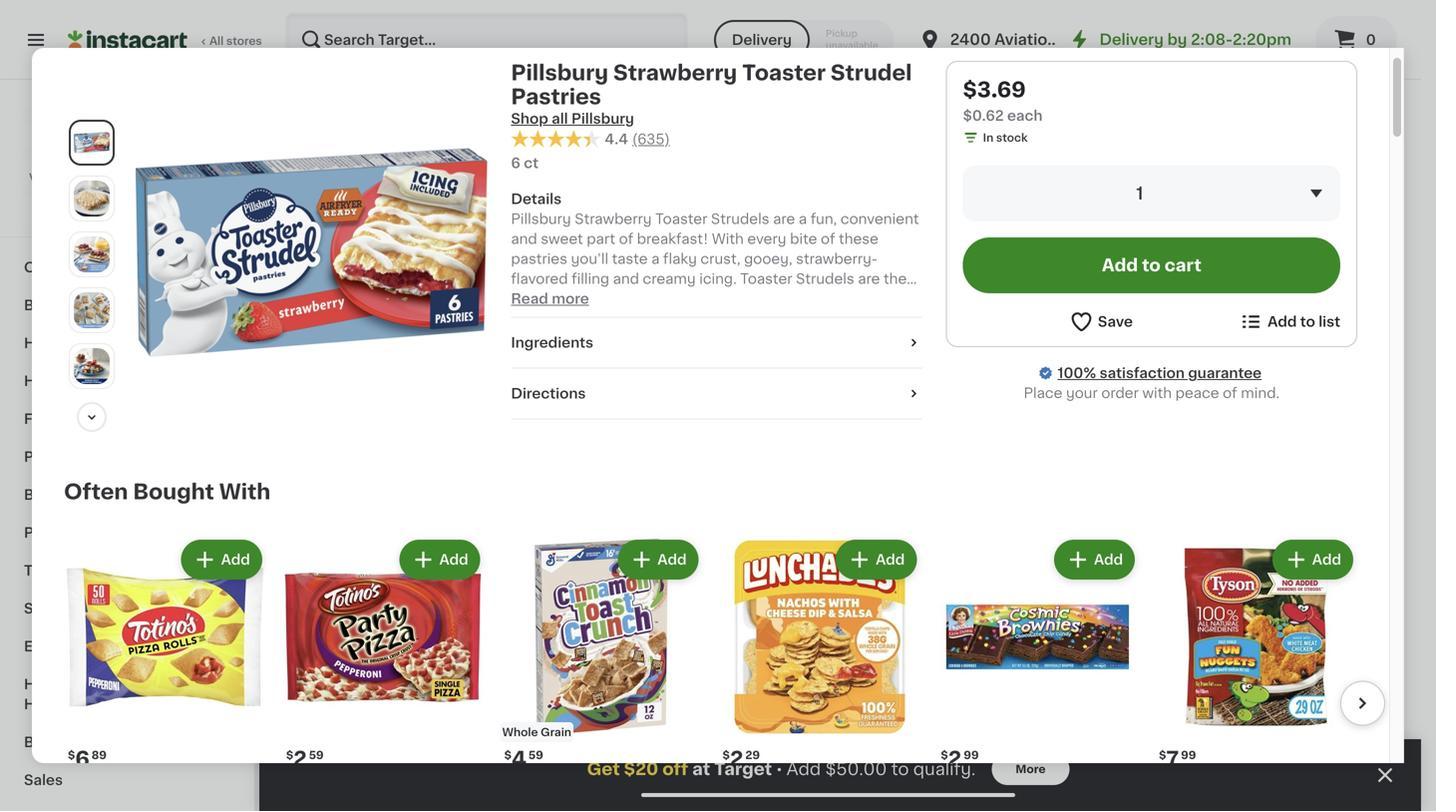 Task type: vqa. For each thing, say whether or not it's contained in the screenshot.
View
yes



Task type: locate. For each thing, give the bounding box(es) containing it.
0 horizontal spatial 59
[[309, 750, 324, 761]]

many down 12 4 options
[[502, 605, 534, 616]]

toast up the (3.52k)
[[741, 507, 779, 521]]

kids
[[1265, 567, 1296, 581]]

0 horizontal spatial see eligible items
[[1076, 155, 1176, 166]]

1 horizontal spatial toast
[[741, 507, 779, 521]]

$ inside $ 7 99
[[1159, 750, 1167, 761]]

0 vertical spatial pillsbury
[[511, 62, 609, 83]]

to inside treatment tracker modal dialog
[[892, 761, 909, 778]]

in for breakfast
[[1269, 625, 1279, 636]]

cereal
[[896, 527, 942, 541], [482, 547, 528, 561], [665, 547, 711, 561], [1137, 547, 1182, 561]]

stock right in
[[997, 132, 1028, 143]]

maid down $8
[[1110, 53, 1144, 66]]

to left cart
[[1142, 257, 1161, 274]]

many in stock for breakfast
[[1235, 625, 1313, 636]]

target logo image
[[108, 104, 146, 142]]

1 vertical spatial goods
[[84, 260, 132, 274]]

1 horizontal spatial 4
[[512, 749, 527, 770]]

6 ct up see eligible i button at right top
[[1349, 130, 1371, 141]]

frozen breakfast pillsbury strawberry toaster strudel pastries hero image
[[136, 77, 487, 428]]

honey up recipes
[[817, 54, 876, 71]]

add inside treatment tracker modal dialog
[[787, 761, 821, 778]]

view for view all (40+)
[[1152, 721, 1186, 735]]

see down the "8 ct"
[[1235, 656, 1262, 670]]

home
[[24, 677, 67, 691]]

in for cereal
[[537, 605, 547, 616]]

delivery inside 'link'
[[1100, 32, 1164, 47]]

honey inside honey maid
[[1349, 53, 1395, 66]]

delivery up crackers at the right top of page
[[1100, 32, 1164, 47]]

eligible for 5
[[1390, 155, 1431, 166]]

goods down the games at the bottom of the page
[[90, 602, 138, 616]]

$ inside $ 4 59
[[504, 750, 512, 761]]

view all (50+)
[[1151, 244, 1248, 258]]

0 horizontal spatial with
[[82, 188, 106, 199]]

honeymaid recipes image
[[300, 0, 711, 206]]

enlarge frozen breakfast pillsbury strawberry toaster strudel pastries hero (opens in a new tab) image
[[74, 125, 110, 161]]

0 button
[[1316, 16, 1398, 64]]

honey inside "5 buy 2 for $8 honey maid graham crackers"
[[1059, 53, 1106, 66]]

$0.62
[[963, 109, 1004, 123]]

cinnamon toast crunch breakfast cereal for (3.52k)
[[665, 507, 787, 561]]

all left (40+)
[[1189, 721, 1206, 735]]

to inside button
[[1142, 257, 1161, 274]]

see eligible items for leftmost see eligible items 'button'
[[1076, 155, 1176, 166]]

0 vertical spatial see eligible items button
[[1059, 147, 1193, 173]]

99 inside $ 7 99
[[1181, 750, 1197, 761]]

4 inside product group
[[512, 749, 527, 770]]

toaster for pop-tarts toaster pastries, breakfast foods, kids snacks, frosted brown sugar cinnamon
[[1286, 527, 1338, 541]]

cinnamon toast crunch breakfast cereal up (3.47k)
[[482, 507, 604, 561]]

100% satisfaction guarantee up place your order with peace of mind.
[[1058, 366, 1262, 380]]

0 horizontal spatial pillsbury
[[299, 507, 360, 521]]

1 options from the left
[[514, 585, 557, 596]]

crackers
[[1119, 72, 1181, 86]]

2 cinnamon toast crunch breakfast cereal from the left
[[665, 507, 787, 561]]

in down 12 4 options
[[537, 605, 547, 616]]

eligible up 1
[[1101, 155, 1142, 166]]

3 options from the left
[[1074, 585, 1118, 596]]

1 horizontal spatial target
[[714, 761, 772, 778]]

guarantee up of
[[1189, 366, 1262, 380]]

place
[[1024, 386, 1063, 400]]

0 vertical spatial goods
[[54, 222, 102, 236]]

toaster inside pillsbury strawberry toaster strudel pastries (635) 6 ct
[[299, 527, 351, 541]]

100%
[[51, 208, 81, 219], [1058, 366, 1097, 380]]

2 horizontal spatial toaster
[[1286, 527, 1338, 541]]

strawberry for pillsbury strawberry toaster strudel pastries shop all pillsbury
[[614, 62, 737, 83]]

view inside view pricing policy. not affiliated with instacart.
[[29, 172, 56, 183]]

4 down the whole on the bottom of the page
[[512, 749, 527, 770]]

to inside 'button'
[[1301, 315, 1316, 329]]

pastries for pillsbury strawberry toaster strudel pastries (635) 6 ct
[[409, 527, 466, 541]]

0 vertical spatial (635)
[[632, 132, 670, 146]]

options right 3
[[1074, 585, 1118, 596]]

view inside view all (50+) popup button
[[1151, 244, 1186, 258]]

product group containing 4
[[500, 536, 703, 811]]

stock down (3.47k)
[[549, 605, 581, 616]]

honey up 'heart'
[[1032, 507, 1078, 521]]

maid inside "5 buy 2 for $8 honey maid graham crackers"
[[1110, 53, 1144, 66]]

& right books
[[72, 735, 84, 749]]

2 horizontal spatial cinnamon
[[1215, 607, 1286, 621]]

1 cinnamon toast crunch breakfast cereal from the left
[[482, 507, 604, 561]]

(635) button
[[632, 129, 670, 149]]

2 toast from the left
[[741, 507, 779, 521]]

cinnamon toast crunch breakfast cereal up the (3.52k)
[[665, 507, 787, 561]]

0 horizontal spatial to
[[892, 761, 909, 778]]

3
[[1065, 585, 1072, 596]]

snacks,
[[1300, 567, 1354, 581]]

$ inside $ 2 29
[[723, 750, 730, 761]]

view pricing policy. not affiliated with instacart. link
[[16, 170, 238, 202]]

service type group
[[714, 20, 895, 60]]

party & gift supplies link
[[12, 438, 242, 476]]

item carousel region
[[299, 231, 1382, 692], [36, 528, 1386, 811], [299, 708, 1382, 811]]

100% satisfaction guarantee up pasta
[[51, 208, 211, 219]]

0 vertical spatial 100% satisfaction guarantee
[[51, 208, 211, 219]]

target
[[104, 149, 150, 163], [714, 761, 772, 778]]

$ inside $ 2 59
[[286, 750, 293, 761]]

options down (3.47k)
[[514, 585, 557, 596]]

household link
[[12, 324, 242, 362]]

2400
[[950, 32, 991, 47]]

many in stock inside product group
[[1052, 605, 1130, 616]]

crunch up 18.8
[[665, 527, 717, 541]]

in stock
[[983, 132, 1028, 143]]

cinnamon up 12 4 options
[[482, 507, 554, 521]]

59 inside $ 5 59
[[1376, 7, 1391, 18]]

cereal inside honey nut cheerios heart healthy gluten free breakfast cereal
[[1137, 547, 1182, 561]]

floral
[[24, 412, 64, 426]]

1 vertical spatial strawberry
[[363, 507, 440, 521]]

place your order with peace of mind.
[[1024, 386, 1280, 400]]

satisfaction
[[84, 208, 151, 219], [1100, 366, 1185, 380]]

crunch for 18.8
[[665, 527, 717, 541]]

maid right 0 button on the right top of page
[[1399, 53, 1434, 66]]

59 for 2
[[309, 750, 324, 761]]

100% satisfaction guarantee
[[51, 208, 211, 219], [1058, 366, 1262, 380]]

0 vertical spatial to
[[1142, 257, 1161, 274]]

1 horizontal spatial cinnamon toast crunch breakfast cereal
[[665, 507, 787, 561]]

see inside button
[[1366, 155, 1387, 166]]

1 horizontal spatial many
[[1052, 605, 1083, 616]]

cereal down gluten
[[1137, 547, 1182, 561]]

satisfaction down foods
[[84, 208, 151, 219]]

0 horizontal spatial items
[[1145, 155, 1176, 166]]

1 horizontal spatial maid
[[1110, 53, 1144, 66]]

all inside pillsbury strawberry toaster strudel pastries shop all pillsbury
[[552, 112, 568, 126]]

eligible inside button
[[1390, 155, 1431, 166]]

2 horizontal spatial maid
[[1399, 53, 1434, 66]]

1 horizontal spatial options
[[709, 585, 752, 596]]

affiliated
[[165, 172, 216, 183]]

baby
[[24, 488, 61, 502]]

0 horizontal spatial strawberry
[[363, 507, 440, 521]]

in for healthy
[[1086, 605, 1096, 616]]

heart
[[1032, 527, 1071, 541]]

delivery for delivery
[[732, 33, 792, 47]]

0 horizontal spatial cinnamon
[[482, 507, 554, 521]]

strudel inside pillsbury strawberry toaster strudel pastries shop all pillsbury
[[831, 62, 912, 83]]

pillsbury inside pillsbury strawberry toaster strudel pastries shop all pillsbury
[[511, 62, 609, 83]]

2 horizontal spatial 59
[[1376, 7, 1391, 18]]

your
[[1066, 386, 1098, 400]]

2 horizontal spatial see
[[1366, 155, 1387, 166]]

goods up the 'enlarge frozen breakfast pillsbury strawberry toaster strudel pastries angle_right (opens in a new tab)' icon
[[54, 222, 102, 236]]

item carousel region containing view all (40+)
[[299, 708, 1382, 811]]

toaster inside pillsbury strawberry toaster strudel pastries shop all pillsbury
[[742, 62, 826, 83]]

items down crackers at the right top of page
[[1145, 155, 1176, 166]]

0 horizontal spatial delivery
[[732, 33, 792, 47]]

2 horizontal spatial 4
[[699, 585, 706, 596]]

0 horizontal spatial eligible
[[1101, 155, 1142, 166]]

59 for 4
[[529, 750, 544, 761]]

$ for $ 2 59
[[286, 750, 293, 761]]

4 right 18.8
[[699, 585, 706, 596]]

all for view all (50+)
[[1189, 244, 1206, 258]]

2
[[1090, 35, 1097, 46], [730, 749, 744, 770], [293, 749, 307, 770], [948, 749, 962, 770]]

100% satisfaction guarantee link
[[1058, 363, 1262, 383]]

view
[[29, 172, 56, 183], [1151, 244, 1186, 258], [1152, 721, 1186, 735]]

0 horizontal spatial options
[[514, 585, 557, 596]]

stock down • 3 options
[[1099, 605, 1130, 616]]

deli
[[24, 147, 52, 161]]

0 horizontal spatial guarantee
[[154, 208, 211, 219]]

cereal inside magic spoon peanut butter cereal 7 oz
[[896, 527, 942, 541]]

0 vertical spatial 6 ct
[[1349, 130, 1371, 141]]

view inside view all (40+) popup button
[[1152, 721, 1186, 735]]

cinnamon for (3.47k)
[[482, 507, 554, 521]]

1 horizontal spatial pillsbury
[[511, 62, 609, 83]]

1 horizontal spatial see
[[1235, 656, 1262, 670]]

1 vertical spatial 7
[[1167, 749, 1179, 770]]

stock for honey nut cheerios heart healthy gluten free breakfast cereal
[[1099, 605, 1130, 616]]

0 horizontal spatial toast
[[558, 507, 596, 521]]

2 99 from the left
[[1181, 750, 1197, 761]]

see eligible items
[[1076, 155, 1176, 166], [1235, 656, 1362, 670]]

product group containing 6
[[64, 536, 266, 811]]

to
[[1142, 257, 1161, 274], [1301, 315, 1316, 329], [892, 761, 909, 778]]

sporting
[[24, 602, 86, 616]]

0 horizontal spatial toaster
[[299, 527, 351, 541]]

see left 'i'
[[1366, 155, 1387, 166]]

2 5 from the left
[[1360, 6, 1374, 27]]

59 inside $ 2 59
[[309, 750, 324, 761]]

4 right 12
[[504, 585, 512, 596]]

view all (40+) button
[[1144, 708, 1270, 748]]

cinnamon up 18.8 • 4 options
[[665, 507, 737, 521]]

many in stock down • 3 options
[[1052, 605, 1130, 616]]

satisfaction up place your order with peace of mind.
[[1100, 366, 1185, 380]]

$
[[1353, 7, 1360, 18], [68, 750, 75, 761], [723, 750, 730, 761], [286, 750, 293, 761], [504, 750, 512, 761], [941, 750, 948, 761], [1159, 750, 1167, 761]]

99 left more button
[[964, 750, 979, 761]]

1 horizontal spatial items
[[1321, 656, 1362, 670]]

$ inside $ 2 99
[[941, 750, 948, 761]]

stock down (485)
[[1282, 625, 1313, 636]]

see eligible items button down (485)
[[1215, 646, 1382, 680]]

1 vertical spatial see eligible items button
[[1215, 646, 1382, 680]]

100% up your
[[1058, 366, 1097, 380]]

dry goods & pasta link
[[12, 211, 242, 248]]

sales link
[[12, 761, 242, 799]]

goods down dry goods & pasta
[[84, 260, 132, 274]]

0 horizontal spatial strudel
[[355, 527, 406, 541]]

cinnamon inside pop-tarts toaster pastries, breakfast foods, kids snacks, frosted brown sugar cinnamon
[[1215, 607, 1286, 621]]

1 vertical spatial (635)
[[373, 549, 403, 560]]

1 99 from the left
[[964, 750, 979, 761]]

& inside home improvement & hardware
[[171, 677, 183, 691]]

99 down view all (40+)
[[1181, 750, 1197, 761]]

2 horizontal spatial in
[[1269, 625, 1279, 636]]

• inside get $20 off at target • add $50.00 to qualify.
[[776, 761, 783, 777]]

pastries inside pillsbury strawberry toaster strudel pastries (635) 6 ct
[[409, 527, 466, 541]]

8
[[1215, 605, 1222, 616]]

see eligible items button up 1
[[1059, 147, 1193, 173]]

crunch up 12 4 options
[[482, 527, 534, 541]]

many in stock down brown
[[1235, 625, 1313, 636]]

breakfast inside pop-tarts toaster pastries, breakfast foods, kids snacks, frosted brown sugar cinnamon
[[1278, 547, 1345, 561]]

target up policy.
[[104, 149, 150, 163]]

games
[[77, 564, 128, 578]]

delivery up delicious
[[732, 33, 792, 47]]

goods
[[54, 222, 102, 236], [84, 260, 132, 274], [90, 602, 138, 616]]

0 horizontal spatial satisfaction
[[84, 208, 151, 219]]

0 horizontal spatial 99
[[964, 750, 979, 761]]

1 horizontal spatial strawberry
[[614, 62, 737, 83]]

many down 3
[[1052, 605, 1083, 616]]

see eligible items up 1
[[1076, 155, 1176, 166]]

0 vertical spatial satisfaction
[[84, 208, 151, 219]]

4.4
[[605, 132, 628, 146]]

peace
[[1176, 386, 1220, 400]]

cart
[[1165, 257, 1202, 274]]

product group
[[912, 4, 1193, 177], [1201, 4, 1437, 178], [299, 303, 466, 578], [482, 303, 649, 622], [665, 303, 833, 598], [848, 303, 1016, 578], [1032, 303, 1199, 622], [1215, 303, 1382, 680], [64, 536, 266, 811], [282, 536, 485, 811], [500, 536, 703, 811], [719, 536, 921, 811], [937, 536, 1139, 811], [1155, 536, 1358, 811], [482, 780, 649, 811], [665, 780, 833, 811], [848, 780, 1016, 811]]

0 vertical spatial strudel
[[831, 62, 912, 83]]

99 for 7
[[1181, 750, 1197, 761]]

&
[[105, 222, 117, 236], [135, 260, 147, 274], [66, 450, 78, 464], [62, 564, 73, 578], [171, 677, 183, 691], [72, 735, 84, 749]]

canned
[[24, 260, 81, 274]]

None search field
[[285, 12, 688, 68]]

eligible left 'i'
[[1390, 155, 1431, 166]]

toys & games
[[24, 564, 128, 578]]

pillsbury inside pillsbury strawberry toaster strudel pastries (635) 6 ct
[[299, 507, 360, 521]]

all for view all (40+)
[[1189, 721, 1206, 735]]

dr
[[1061, 32, 1080, 47]]

1 5 from the left
[[1071, 6, 1085, 27]]

0 vertical spatial items
[[1145, 155, 1176, 166]]

with
[[219, 482, 271, 503]]

view for view all (50+)
[[1151, 244, 1186, 258]]

instacart.
[[109, 188, 163, 199]]

honey down buy
[[1059, 53, 1106, 66]]

canned goods & soups link
[[12, 248, 242, 286]]

7 left oz
[[848, 546, 855, 557]]

1 horizontal spatial pastries
[[511, 86, 602, 107]]

in down • 3 options
[[1086, 605, 1096, 616]]

not
[[142, 172, 163, 183]]

2 horizontal spatial many in stock
[[1235, 625, 1313, 636]]

to for cart
[[1142, 257, 1161, 274]]

see down graham
[[1076, 155, 1098, 166]]

0 horizontal spatial 7
[[848, 546, 855, 557]]

& down 100% satisfaction guarantee button
[[105, 222, 117, 236]]

• left 3
[[1057, 585, 1062, 596]]

add inside button
[[1102, 257, 1138, 274]]

$ inside $ 5 59
[[1353, 7, 1360, 18]]

cereal down the spoon
[[896, 527, 942, 541]]

2 horizontal spatial eligible
[[1390, 155, 1431, 166]]

pillsbury
[[511, 62, 609, 83], [299, 507, 360, 521]]

party
[[24, 450, 63, 464]]

many for honey nut cheerios heart healthy gluten free breakfast cereal
[[1052, 605, 1083, 616]]

baby link
[[12, 476, 242, 514]]

0 horizontal spatial 6 ct
[[511, 156, 539, 170]]

strudel for pillsbury strawberry toaster strudel pastries (635) 6 ct
[[355, 527, 406, 541]]

see eligible items inside item carousel region
[[1235, 656, 1362, 670]]

1 horizontal spatial delivery
[[1100, 32, 1164, 47]]

1 horizontal spatial 5
[[1360, 6, 1374, 27]]

2 inside "5 buy 2 for $8 honey maid graham crackers"
[[1090, 35, 1097, 46]]

target right at
[[714, 761, 772, 778]]

1 horizontal spatial crunch
[[665, 527, 717, 541]]

0 vertical spatial see eligible items
[[1076, 155, 1176, 166]]

$ for $ 7 99
[[1159, 750, 1167, 761]]

59 inside $ 4 59
[[529, 750, 544, 761]]

toast up (3.47k)
[[558, 507, 596, 521]]

sales
[[24, 773, 63, 787]]

0 horizontal spatial see eligible items button
[[1059, 147, 1193, 173]]

1 horizontal spatial 99
[[1181, 750, 1197, 761]]

gluten
[[1133, 527, 1180, 541]]

99 inside $ 2 99
[[964, 750, 979, 761]]

graham
[[1059, 72, 1115, 86]]

maid down delicious
[[728, 76, 773, 93]]

pop-tarts toaster pastries, breakfast foods, kids snacks, frosted brown sugar cinnamon
[[1215, 527, 1361, 621]]

5 up buy
[[1071, 6, 1085, 27]]

floral link
[[12, 400, 242, 438]]

$ for $ 4 59
[[504, 750, 512, 761]]

2 vertical spatial view
[[1152, 721, 1186, 735]]

0 vertical spatial 100%
[[51, 208, 81, 219]]

many down the "8 ct"
[[1235, 625, 1266, 636]]

4 for $ 4 59
[[512, 749, 527, 770]]

1 vertical spatial pastries
[[409, 527, 466, 541]]

pastries inside pillsbury strawberry toaster strudel pastries shop all pillsbury
[[511, 86, 602, 107]]

items for right see eligible items 'button'
[[1321, 656, 1362, 670]]

2 horizontal spatial options
[[1074, 585, 1118, 596]]

0 vertical spatial with
[[82, 188, 106, 199]]

stock for pop-tarts toaster pastries, breakfast foods, kids snacks, frosted brown sugar cinnamon
[[1282, 625, 1313, 636]]

(635)
[[632, 132, 670, 146], [373, 549, 403, 560]]

options down the (3.52k)
[[709, 585, 752, 596]]

policy.
[[101, 172, 139, 183]]

toaster inside pop-tarts toaster pastries, breakfast foods, kids snacks, frosted brown sugar cinnamon
[[1286, 527, 1338, 541]]

delivery button
[[714, 20, 810, 60]]

items down sugar at the bottom
[[1321, 656, 1362, 670]]

all right shop
[[552, 112, 568, 126]]

1 vertical spatial items
[[1321, 656, 1362, 670]]

$ for $ 2 99
[[941, 750, 948, 761]]

$ for $ 5 59
[[1353, 7, 1360, 18]]

in down brown
[[1269, 625, 1279, 636]]

guarantee down affiliated on the top left of the page
[[154, 208, 211, 219]]

1 vertical spatial view
[[1151, 244, 1186, 258]]

0 horizontal spatial maid
[[728, 76, 773, 93]]

0 horizontal spatial many in stock
[[502, 605, 581, 616]]

delivery inside button
[[732, 33, 792, 47]]

see for buy 2 for $8
[[1076, 155, 1098, 166]]

1 horizontal spatial guarantee
[[1189, 366, 1262, 380]]

options inside product group
[[1074, 585, 1118, 596]]

many
[[502, 605, 534, 616], [1052, 605, 1083, 616], [1235, 625, 1266, 636]]

0 horizontal spatial many
[[502, 605, 534, 616]]

0 vertical spatial strawberry
[[614, 62, 737, 83]]

with down 100% satisfaction guarantee link
[[1143, 386, 1172, 400]]

to for list
[[1301, 315, 1316, 329]]

1 vertical spatial target
[[714, 761, 772, 778]]

often
[[64, 482, 128, 503]]

ingredients button
[[511, 333, 922, 353]]

1 vertical spatial guarantee
[[1189, 366, 1262, 380]]

see eligible items down (485)
[[1235, 656, 1362, 670]]

0 horizontal spatial see
[[1076, 155, 1098, 166]]

0 vertical spatial all
[[552, 112, 568, 126]]

2 vertical spatial to
[[892, 761, 909, 778]]

1 vertical spatial to
[[1301, 315, 1316, 329]]

• right $ 2 29
[[776, 761, 783, 777]]

with down 'pricing'
[[82, 188, 106, 199]]

add
[[1006, 21, 1036, 35], [1296, 21, 1325, 35], [1102, 257, 1138, 274], [1268, 315, 1297, 329], [421, 320, 450, 334], [1337, 320, 1366, 334], [221, 553, 250, 567], [439, 553, 469, 567], [658, 553, 687, 567], [876, 553, 905, 567], [1094, 553, 1123, 567], [1313, 553, 1342, 567], [787, 761, 821, 778], [787, 797, 817, 811], [970, 797, 1000, 811]]

100% down prepared
[[51, 208, 81, 219]]

1 horizontal spatial see eligible items
[[1235, 656, 1362, 670]]

ct inside pillsbury strawberry toaster strudel pastries (635) 6 ct
[[309, 565, 321, 576]]

2 crunch from the left
[[665, 527, 717, 541]]

1 vertical spatial satisfaction
[[1100, 366, 1185, 380]]

18.8 • 4 options
[[665, 585, 752, 596]]

more
[[1016, 764, 1046, 775]]

5
[[1071, 6, 1085, 27], [1360, 6, 1374, 27]]

cinnamon down frosted
[[1215, 607, 1286, 621]]

strudel inside pillsbury strawberry toaster strudel pastries (635) 6 ct
[[355, 527, 406, 541]]

many inside product group
[[1052, 605, 1083, 616]]

prepared
[[24, 185, 90, 199]]

0 horizontal spatial 100% satisfaction guarantee
[[51, 208, 211, 219]]

options for honey nut cheerios heart healthy gluten free breakfast cereal
[[1074, 585, 1118, 596]]

foods,
[[1215, 567, 1262, 581]]

2 horizontal spatial many
[[1235, 625, 1266, 636]]

breakfast link
[[12, 286, 242, 324]]

item carousel region containing breakfast
[[299, 231, 1382, 692]]

prepared foods link
[[12, 173, 242, 211]]

0 horizontal spatial crunch
[[482, 527, 534, 541]]

strawberry inside pillsbury strawberry toaster strudel pastries shop all pillsbury
[[614, 62, 737, 83]]

1 crunch from the left
[[482, 527, 534, 541]]

product group containing honey nut cheerios heart healthy gluten free breakfast cereal
[[1032, 303, 1199, 622]]

all left (50+)
[[1189, 244, 1206, 258]]

$ 4 59
[[504, 749, 544, 770]]

1 horizontal spatial 59
[[529, 750, 544, 761]]

product group containing magic spoon peanut butter cereal
[[848, 303, 1016, 578]]

1 toast from the left
[[558, 507, 596, 521]]

• right 18.8
[[691, 585, 696, 596]]

stock for cinnamon toast crunch breakfast cereal
[[549, 605, 581, 616]]

to left list
[[1301, 315, 1316, 329]]

sporting goods
[[24, 602, 138, 616]]

0 horizontal spatial in
[[537, 605, 547, 616]]

1 horizontal spatial many in stock
[[1052, 605, 1130, 616]]

0 horizontal spatial pastries
[[409, 527, 466, 541]]

6 ct
[[1349, 130, 1371, 141], [511, 156, 539, 170]]

6 ct up details on the top left
[[511, 156, 539, 170]]

7 down view all (40+)
[[1167, 749, 1179, 770]]

0 vertical spatial pastries
[[511, 86, 602, 107]]

& right improvement
[[171, 677, 183, 691]]

eligible
[[1101, 155, 1142, 166], [1390, 155, 1431, 166], [1265, 656, 1318, 670]]

eligible down brown
[[1265, 656, 1318, 670]]

1 horizontal spatial cinnamon
[[665, 507, 737, 521]]

1 horizontal spatial satisfaction
[[1100, 366, 1185, 380]]

healthy
[[1075, 527, 1130, 541]]

to right the $50.00
[[892, 761, 909, 778]]

5 up 0
[[1360, 6, 1374, 27]]

honey inside delicious honey maid recipes
[[817, 54, 876, 71]]

strawberry inside pillsbury strawberry toaster strudel pastries (635) 6 ct
[[363, 507, 440, 521]]

honey down 0
[[1349, 53, 1395, 66]]

& left gift
[[66, 450, 78, 464]]

$ inside '$ 6 89'
[[68, 750, 75, 761]]

many in stock down 12 4 options
[[502, 605, 581, 616]]

1 horizontal spatial 6 ct
[[1349, 130, 1371, 141]]

1 horizontal spatial 100%
[[1058, 366, 1097, 380]]

toast for (3.52k)
[[741, 507, 779, 521]]



Task type: describe. For each thing, give the bounding box(es) containing it.
4.4 (635)
[[605, 132, 670, 146]]

gift
[[81, 450, 109, 464]]

pastries for pillsbury strawberry toaster strudel pastries shop all pillsbury
[[511, 86, 602, 107]]

2400 aviation dr
[[950, 32, 1080, 47]]

prepared foods
[[24, 185, 138, 199]]

get $20 off at target • add $50.00 to qualify.
[[587, 761, 976, 778]]

100% inside button
[[51, 208, 81, 219]]

bought
[[133, 482, 214, 503]]

toaster for pillsbury strawberry toaster strudel pastries shop all pillsbury
[[742, 62, 826, 83]]

many for pop-tarts toaster pastries, breakfast foods, kids snacks, frosted brown sugar cinnamon
[[1235, 625, 1266, 636]]

bakery link
[[12, 97, 242, 135]]

more
[[552, 292, 589, 306]]

99 for 2
[[964, 750, 979, 761]]

improvement
[[71, 677, 168, 691]]

read more
[[511, 292, 589, 306]]

all
[[210, 35, 224, 46]]

see for 5
[[1366, 155, 1387, 166]]

toast for (3.47k)
[[558, 507, 596, 521]]

$ 2 59
[[286, 749, 324, 770]]

1 vertical spatial 6 ct
[[511, 156, 539, 170]]

spoon
[[895, 507, 940, 521]]

i
[[1434, 155, 1437, 166]]

2 for $ 2 99
[[948, 749, 962, 770]]

pillsbury for pillsbury strawberry toaster strudel pastries shop all pillsbury
[[511, 62, 609, 83]]

guarantee inside button
[[154, 208, 211, 219]]

0 vertical spatial target
[[104, 149, 150, 163]]

delicious
[[728, 54, 813, 71]]

item carousel region containing 6
[[36, 528, 1386, 811]]

29
[[746, 750, 760, 761]]

8 ct
[[1215, 605, 1236, 616]]

breakfast inside honey nut cheerios heart healthy gluten free breakfast cereal
[[1066, 547, 1133, 561]]

directions button
[[511, 384, 922, 404]]

6 inside product group
[[75, 749, 90, 770]]

1
[[1136, 185, 1144, 202]]

enlarge frozen breakfast pillsbury strawberry toaster strudel pastries angle_top (opens in a new tab) image
[[74, 348, 110, 384]]

2 options from the left
[[709, 585, 752, 596]]

enlarge frozen breakfast pillsbury strawberry toaster strudel pastries angle_left (opens in a new tab) image
[[74, 181, 110, 217]]

items for leftmost see eligible items 'button'
[[1145, 155, 1176, 166]]

$ 2 29
[[723, 749, 760, 770]]

1 vertical spatial 100% satisfaction guarantee
[[1058, 366, 1262, 380]]

books & magazines link
[[12, 723, 242, 761]]

cereal up 18.8
[[665, 547, 711, 561]]

many in stock for healthy
[[1052, 605, 1130, 616]]

100% satisfaction guarantee button
[[31, 202, 223, 221]]

1 vertical spatial with
[[1143, 386, 1172, 400]]

satisfaction inside button
[[84, 208, 151, 219]]

delicious honey maid recipes link
[[728, 4, 908, 153]]

(50+)
[[1209, 244, 1248, 258]]

$ for $ 6 89
[[68, 750, 75, 761]]

$ 6 89
[[68, 749, 107, 770]]

strudel for pillsbury strawberry toaster strudel pastries shop all pillsbury
[[831, 62, 912, 83]]

0 horizontal spatial •
[[691, 585, 696, 596]]

whole
[[502, 727, 538, 738]]

pastries,
[[1215, 547, 1275, 561]]

honey inside honey nut cheerios heart healthy gluten free breakfast cereal
[[1032, 507, 1078, 521]]

eligible for buy 2 for $8
[[1101, 155, 1142, 166]]

see inside item carousel region
[[1235, 656, 1262, 670]]

1 field
[[963, 166, 1341, 221]]

deli link
[[12, 135, 242, 173]]

target inside treatment tracker modal dialog
[[714, 761, 772, 778]]

at
[[692, 761, 710, 778]]

• 3 options
[[1057, 585, 1118, 596]]

oz
[[858, 546, 871, 557]]

& left soups
[[135, 260, 147, 274]]

6 inside pillsbury strawberry toaster strudel pastries (635) 6 ct
[[299, 565, 307, 576]]

care
[[75, 374, 110, 388]]

$ for $ 2 29
[[723, 750, 730, 761]]

enlarge frozen breakfast pillsbury strawberry toaster strudel pastries angle_back (opens in a new tab) image
[[74, 292, 110, 328]]

product group containing 7
[[1155, 536, 1358, 811]]

cereal up 12 4 options
[[482, 547, 528, 561]]

(485)
[[1288, 589, 1318, 600]]

2 for $ 2 29
[[730, 749, 744, 770]]

2 horizontal spatial •
[[1057, 585, 1062, 596]]

supplies
[[112, 450, 175, 464]]

(635) inside pillsbury strawberry toaster strudel pastries (635) 6 ct
[[373, 549, 403, 560]]

add inside 'button'
[[1268, 315, 1297, 329]]

aviation
[[995, 32, 1057, 47]]

toaster for pillsbury strawberry toaster strudel pastries (635) 6 ct
[[299, 527, 351, 541]]

enlarge frozen breakfast pillsbury strawberry toaster strudel pastries angle_right (opens in a new tab) image
[[74, 237, 110, 272]]

more button
[[992, 753, 1070, 785]]

delivery for delivery by 2:08-2:20pm
[[1100, 32, 1164, 47]]

(40+)
[[1209, 721, 1248, 735]]

many for cinnamon toast crunch breakfast cereal
[[502, 605, 534, 616]]

crunch for 12
[[482, 527, 534, 541]]

cinnamon for (3.52k)
[[665, 507, 737, 521]]

pillsbury for pillsbury strawberry toaster strudel pastries (635) 6 ct
[[299, 507, 360, 521]]

hardware
[[24, 697, 94, 711]]

pillsbury
[[572, 112, 634, 126]]

$ 7 99
[[1159, 749, 1197, 770]]

7 inside magic spoon peanut butter cereal 7 oz
[[848, 546, 855, 557]]

goods for canned
[[84, 260, 132, 274]]

1 horizontal spatial see eligible items button
[[1215, 646, 1382, 680]]

butter
[[848, 527, 892, 541]]

add to list button
[[1239, 309, 1341, 334]]

2400 aviation dr button
[[919, 12, 1080, 68]]

qualify.
[[914, 761, 976, 778]]

12
[[482, 585, 494, 596]]

pets
[[24, 526, 56, 540]]

honey maid 
[[1349, 53, 1437, 106]]

goods for sporting
[[90, 602, 138, 616]]

dry
[[24, 222, 50, 236]]

home improvement & hardware
[[24, 677, 183, 711]]

100% satisfaction guarantee inside button
[[51, 208, 211, 219]]

toys & games link
[[12, 552, 242, 590]]

of
[[1223, 386, 1238, 400]]

view for view pricing policy. not affiliated with instacart.
[[29, 172, 56, 183]]

by
[[1168, 32, 1188, 47]]

instacart logo image
[[68, 28, 188, 52]]

save
[[1098, 315, 1133, 329]]

1 horizontal spatial 7
[[1167, 749, 1179, 770]]

strawberry for pillsbury strawberry toaster strudel pastries (635) 6 ct
[[363, 507, 440, 521]]

books
[[24, 735, 69, 749]]

1 vertical spatial 100%
[[1058, 366, 1097, 380]]

sponsored badge image
[[848, 561, 909, 573]]

in
[[983, 132, 994, 143]]

2 for $ 2 59
[[293, 749, 307, 770]]

canned goods & soups
[[24, 260, 196, 274]]

4 for 12 4 options
[[504, 585, 512, 596]]

5 inside "5 buy 2 for $8 honey maid graham crackers"
[[1071, 6, 1085, 27]]

buy
[[1065, 35, 1088, 46]]

many in stock for cereal
[[502, 605, 581, 616]]

honeymaid image
[[728, 4, 764, 40]]

treatment tracker modal dialog
[[259, 739, 1422, 811]]

pets link
[[12, 514, 242, 552]]

1 horizontal spatial eligible
[[1265, 656, 1318, 670]]

59 for 5
[[1376, 7, 1391, 18]]

options for cinnamon toast crunch breakfast cereal
[[514, 585, 557, 596]]

goods for dry
[[54, 222, 102, 236]]

pop-
[[1215, 527, 1248, 541]]

1 horizontal spatial (635)
[[632, 132, 670, 146]]

free
[[1032, 547, 1063, 561]]

sporting goods link
[[12, 590, 242, 628]]

with inside view pricing policy. not affiliated with instacart.
[[82, 188, 106, 199]]

target link
[[104, 104, 150, 166]]

view pricing policy. not affiliated with instacart.
[[29, 172, 216, 199]]

2:08-
[[1191, 32, 1233, 47]]

magazines
[[87, 735, 165, 749]]

& right the 'toys'
[[62, 564, 73, 578]]

maid inside delicious honey maid recipes
[[728, 76, 773, 93]]

tarts
[[1248, 527, 1282, 541]]

dry goods & pasta
[[24, 222, 160, 236]]

cinnamon toast crunch breakfast cereal for (3.47k)
[[482, 507, 604, 561]]

health
[[24, 374, 72, 388]]

home improvement & hardware link
[[12, 665, 242, 723]]

$3.69
[[963, 79, 1026, 100]]

(3.38k)
[[1105, 569, 1147, 580]]

stores
[[226, 35, 262, 46]]

for
[[1100, 35, 1116, 46]]

details
[[511, 192, 562, 206]]

0
[[1366, 33, 1376, 47]]

maid inside honey maid
[[1399, 53, 1434, 66]]

$20
[[624, 761, 659, 778]]

see eligible items for right see eligible items 'button'
[[1235, 656, 1362, 670]]

all stores link
[[68, 12, 263, 68]]

toys
[[24, 564, 58, 578]]

save button
[[1069, 309, 1133, 334]]



